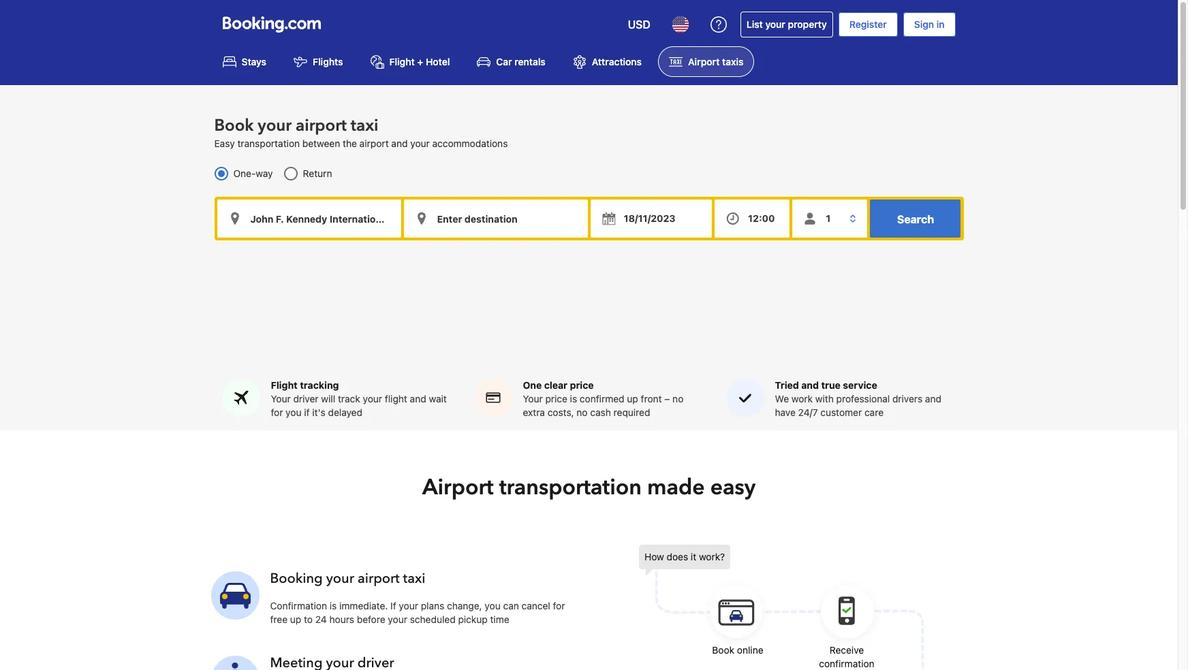 Task type: locate. For each thing, give the bounding box(es) containing it.
2 vertical spatial airport
[[358, 570, 400, 588]]

airport
[[296, 115, 347, 137], [360, 138, 389, 149], [358, 570, 400, 588]]

0 horizontal spatial book
[[214, 115, 254, 137]]

list your property
[[747, 18, 827, 30]]

your inside one clear price your price is confirmed up front – no extra costs, no cash required
[[523, 393, 543, 405]]

1 horizontal spatial you
[[485, 601, 501, 612]]

easy
[[711, 473, 756, 503]]

1 horizontal spatial for
[[553, 601, 565, 612]]

airport
[[688, 56, 720, 68], [422, 473, 494, 503]]

1 vertical spatial airport
[[360, 138, 389, 149]]

1 vertical spatial taxi
[[403, 570, 426, 588]]

time
[[490, 614, 509, 626]]

0 vertical spatial airport
[[296, 115, 347, 137]]

airport right the
[[360, 138, 389, 149]]

your
[[271, 393, 291, 405], [523, 393, 543, 405]]

drivers
[[893, 393, 923, 405]]

1 horizontal spatial price
[[570, 380, 594, 391]]

car
[[496, 56, 512, 68]]

is
[[570, 393, 577, 405], [330, 601, 337, 612]]

0 horizontal spatial up
[[290, 614, 301, 626]]

flights link
[[283, 46, 354, 77]]

made
[[647, 473, 705, 503]]

1 vertical spatial transportation
[[499, 473, 642, 503]]

and
[[391, 138, 408, 149], [802, 380, 819, 391], [410, 393, 426, 405], [925, 393, 942, 405]]

way
[[256, 168, 273, 179]]

0 vertical spatial you
[[286, 407, 302, 419]]

up inside confirmation is immediate. if your plans change, you can cancel for free up to 24 hours before your scheduled pickup time
[[290, 614, 301, 626]]

property
[[788, 18, 827, 30]]

airport for booking
[[358, 570, 400, 588]]

0 horizontal spatial transportation
[[237, 138, 300, 149]]

and up 'work'
[[802, 380, 819, 391]]

book inside the book your airport taxi easy transportation between the airport and your accommodations
[[214, 115, 254, 137]]

list your property link
[[741, 12, 833, 37]]

how
[[645, 551, 664, 563]]

1 vertical spatial book
[[712, 645, 735, 656]]

flight inside flight tracking your driver will track your flight and wait for you if it's delayed
[[271, 380, 298, 391]]

online
[[737, 645, 764, 656]]

list
[[747, 18, 763, 30]]

one
[[523, 380, 542, 391]]

your down one
[[523, 393, 543, 405]]

work
[[792, 393, 813, 405]]

price up confirmed
[[570, 380, 594, 391]]

1 vertical spatial for
[[553, 601, 565, 612]]

up
[[627, 393, 638, 405], [290, 614, 301, 626]]

1 vertical spatial price
[[545, 393, 568, 405]]

book
[[214, 115, 254, 137], [712, 645, 735, 656]]

search
[[897, 213, 934, 226]]

1 horizontal spatial transportation
[[499, 473, 642, 503]]

extra
[[523, 407, 545, 419]]

usd
[[628, 18, 651, 31]]

1 horizontal spatial up
[[627, 393, 638, 405]]

book online
[[712, 645, 764, 656]]

to
[[304, 614, 313, 626]]

book left the 'online'
[[712, 645, 735, 656]]

0 vertical spatial for
[[271, 407, 283, 419]]

2 your from the left
[[523, 393, 543, 405]]

and left 'wait'
[[410, 393, 426, 405]]

your up the immediate.
[[326, 570, 354, 588]]

sign in
[[914, 18, 945, 30]]

airport up 'if'
[[358, 570, 400, 588]]

your inside flight tracking your driver will track your flight and wait for you if it's delayed
[[363, 393, 382, 405]]

Enter destination text field
[[404, 200, 588, 238]]

one-way
[[233, 168, 273, 179]]

1 your from the left
[[271, 393, 291, 405]]

1 vertical spatial up
[[290, 614, 301, 626]]

up up required
[[627, 393, 638, 405]]

0 horizontal spatial airport
[[422, 473, 494, 503]]

and right the
[[391, 138, 408, 149]]

cancel
[[522, 601, 550, 612]]

no left the cash
[[577, 407, 588, 419]]

1 horizontal spatial book
[[712, 645, 735, 656]]

sign in link
[[903, 12, 956, 37]]

1 horizontal spatial is
[[570, 393, 577, 405]]

and inside the book your airport taxi easy transportation between the airport and your accommodations
[[391, 138, 408, 149]]

you up time
[[485, 601, 501, 612]]

0 horizontal spatial is
[[330, 601, 337, 612]]

you inside confirmation is immediate. if your plans change, you can cancel for free up to 24 hours before your scheduled pickup time
[[485, 601, 501, 612]]

track
[[338, 393, 360, 405]]

stays
[[242, 56, 267, 68]]

flight left +
[[389, 56, 415, 68]]

hours
[[330, 614, 354, 626]]

your right 'if'
[[399, 601, 418, 612]]

booking.com online hotel reservations image
[[222, 16, 321, 33]]

taxi up the
[[351, 115, 379, 137]]

attractions
[[592, 56, 642, 68]]

0 vertical spatial flight
[[389, 56, 415, 68]]

flight
[[389, 56, 415, 68], [271, 380, 298, 391]]

sign
[[914, 18, 934, 30]]

0 vertical spatial book
[[214, 115, 254, 137]]

for inside confirmation is immediate. if your plans change, you can cancel for free up to 24 hours before your scheduled pickup time
[[553, 601, 565, 612]]

booking airport taxi image
[[639, 545, 925, 671], [211, 572, 259, 620], [211, 656, 259, 671]]

clear
[[544, 380, 568, 391]]

0 vertical spatial price
[[570, 380, 594, 391]]

flights
[[313, 56, 343, 68]]

flight up driver
[[271, 380, 298, 391]]

18/11/2023 button
[[590, 200, 712, 238]]

1 horizontal spatial your
[[523, 393, 543, 405]]

scheduled
[[410, 614, 456, 626]]

for
[[271, 407, 283, 419], [553, 601, 565, 612]]

1 vertical spatial you
[[485, 601, 501, 612]]

book for your
[[214, 115, 254, 137]]

confirmed
[[580, 393, 625, 405]]

up inside one clear price your price is confirmed up front – no extra costs, no cash required
[[627, 393, 638, 405]]

you left if at the bottom left of page
[[286, 407, 302, 419]]

price down clear
[[545, 393, 568, 405]]

taxi inside the book your airport taxi easy transportation between the airport and your accommodations
[[351, 115, 379, 137]]

1 horizontal spatial no
[[673, 393, 684, 405]]

0 vertical spatial is
[[570, 393, 577, 405]]

Enter pick-up location text field
[[217, 200, 401, 238]]

costs,
[[548, 407, 574, 419]]

pickup
[[458, 614, 488, 626]]

is up the hours
[[330, 601, 337, 612]]

1 horizontal spatial flight
[[389, 56, 415, 68]]

0 horizontal spatial you
[[286, 407, 302, 419]]

taxi up plans
[[403, 570, 426, 588]]

0 vertical spatial taxi
[[351, 115, 379, 137]]

the
[[343, 138, 357, 149]]

for inside flight tracking your driver will track your flight and wait for you if it's delayed
[[271, 407, 283, 419]]

0 vertical spatial airport
[[688, 56, 720, 68]]

book up easy
[[214, 115, 254, 137]]

no right –
[[673, 393, 684, 405]]

tracking
[[300, 380, 339, 391]]

price
[[570, 380, 594, 391], [545, 393, 568, 405]]

up left to
[[290, 614, 301, 626]]

no
[[673, 393, 684, 405], [577, 407, 588, 419]]

airport taxis
[[688, 56, 744, 68]]

0 horizontal spatial for
[[271, 407, 283, 419]]

flight + hotel
[[389, 56, 450, 68]]

plans
[[421, 601, 444, 612]]

taxi for book
[[351, 115, 379, 137]]

customer
[[821, 407, 862, 419]]

1 vertical spatial is
[[330, 601, 337, 612]]

your right track
[[363, 393, 382, 405]]

1 vertical spatial no
[[577, 407, 588, 419]]

is up costs,
[[570, 393, 577, 405]]

0 vertical spatial up
[[627, 393, 638, 405]]

your left driver
[[271, 393, 291, 405]]

your up way
[[258, 115, 292, 137]]

0 vertical spatial transportation
[[237, 138, 300, 149]]

can
[[503, 601, 519, 612]]

confirmation
[[270, 601, 327, 612]]

flight for flight + hotel
[[389, 56, 415, 68]]

driver
[[293, 393, 319, 405]]

0 horizontal spatial price
[[545, 393, 568, 405]]

airport up between on the left of page
[[296, 115, 347, 137]]

before
[[357, 614, 385, 626]]

you
[[286, 407, 302, 419], [485, 601, 501, 612]]

have
[[775, 407, 796, 419]]

24/7
[[798, 407, 818, 419]]

flight
[[385, 393, 407, 405]]

it's
[[312, 407, 326, 419]]

0 vertical spatial no
[[673, 393, 684, 405]]

for right the cancel
[[553, 601, 565, 612]]

1 horizontal spatial airport
[[688, 56, 720, 68]]

0 horizontal spatial your
[[271, 393, 291, 405]]

1 horizontal spatial taxi
[[403, 570, 426, 588]]

0 horizontal spatial taxi
[[351, 115, 379, 137]]

1 vertical spatial airport
[[422, 473, 494, 503]]

hotel
[[426, 56, 450, 68]]

your
[[766, 18, 786, 30], [258, 115, 292, 137], [410, 138, 430, 149], [363, 393, 382, 405], [326, 570, 354, 588], [399, 601, 418, 612], [388, 614, 407, 626]]

0 horizontal spatial flight
[[271, 380, 298, 391]]

for left if at the bottom left of page
[[271, 407, 283, 419]]

flight for flight tracking your driver will track your flight and wait for you if it's delayed
[[271, 380, 298, 391]]

1 vertical spatial flight
[[271, 380, 298, 391]]

transportation inside the book your airport taxi easy transportation between the airport and your accommodations
[[237, 138, 300, 149]]



Task type: vqa. For each thing, say whether or not it's contained in the screenshot.
fourth reviews from the bottom
no



Task type: describe. For each thing, give the bounding box(es) containing it.
book your airport taxi easy transportation between the airport and your accommodations
[[214, 115, 508, 149]]

and right drivers at the bottom of the page
[[925, 393, 942, 405]]

easy
[[214, 138, 235, 149]]

–
[[665, 393, 670, 405]]

your down 'if'
[[388, 614, 407, 626]]

+
[[417, 56, 423, 68]]

wait
[[429, 393, 447, 405]]

your right list at the top right of the page
[[766, 18, 786, 30]]

booking your airport taxi
[[270, 570, 426, 588]]

12:00
[[748, 213, 775, 224]]

how does it work?
[[645, 551, 725, 563]]

will
[[321, 393, 335, 405]]

airport for book
[[296, 115, 347, 137]]

confirmation is immediate. if your plans change, you can cancel for free up to 24 hours before your scheduled pickup time
[[270, 601, 565, 626]]

for for flight tracking your driver will track your flight and wait for you if it's delayed
[[271, 407, 283, 419]]

we
[[775, 393, 789, 405]]

confirmation
[[819, 658, 875, 670]]

one clear price your price is confirmed up front – no extra costs, no cash required
[[523, 380, 684, 419]]

search button
[[871, 200, 961, 238]]

change,
[[447, 601, 482, 612]]

does
[[667, 551, 688, 563]]

register
[[850, 18, 887, 30]]

is inside confirmation is immediate. if your plans change, you can cancel for free up to 24 hours before your scheduled pickup time
[[330, 601, 337, 612]]

with
[[816, 393, 834, 405]]

between
[[302, 138, 340, 149]]

return
[[303, 168, 332, 179]]

delayed
[[328, 407, 363, 419]]

receive
[[830, 645, 864, 656]]

book for online
[[712, 645, 735, 656]]

12:00 button
[[715, 200, 790, 238]]

service
[[843, 380, 878, 391]]

one-
[[233, 168, 256, 179]]

usd button
[[620, 8, 659, 41]]

true
[[821, 380, 841, 391]]

flight tracking your driver will track your flight and wait for you if it's delayed
[[271, 380, 447, 419]]

tried and true service we work with professional drivers and have 24/7 customer care
[[775, 380, 942, 419]]

if
[[391, 601, 396, 612]]

and inside flight tracking your driver will track your flight and wait for you if it's delayed
[[410, 393, 426, 405]]

airport transportation made easy
[[422, 473, 756, 503]]

is inside one clear price your price is confirmed up front – no extra costs, no cash required
[[570, 393, 577, 405]]

tried
[[775, 380, 799, 391]]

receive confirmation
[[819, 645, 875, 670]]

taxis
[[722, 56, 744, 68]]

attractions link
[[562, 46, 653, 77]]

taxi for booking
[[403, 570, 426, 588]]

it
[[691, 551, 697, 563]]

0 horizontal spatial no
[[577, 407, 588, 419]]

stays link
[[212, 46, 277, 77]]

rentals
[[515, 56, 546, 68]]

car rentals
[[496, 56, 546, 68]]

in
[[937, 18, 945, 30]]

booking
[[270, 570, 323, 588]]

your inside flight tracking your driver will track your flight and wait for you if it's delayed
[[271, 393, 291, 405]]

car rentals link
[[466, 46, 557, 77]]

cash
[[590, 407, 611, 419]]

free
[[270, 614, 288, 626]]

flight + hotel link
[[360, 46, 461, 77]]

if
[[304, 407, 310, 419]]

front
[[641, 393, 662, 405]]

you inside flight tracking your driver will track your flight and wait for you if it's delayed
[[286, 407, 302, 419]]

work?
[[699, 551, 725, 563]]

24
[[315, 614, 327, 626]]

immediate.
[[339, 601, 388, 612]]

airport for airport taxis
[[688, 56, 720, 68]]

professional
[[837, 393, 890, 405]]

18/11/2023
[[624, 213, 676, 224]]

airport taxis link
[[658, 46, 755, 77]]

required
[[614, 407, 650, 419]]

your left accommodations on the top left of page
[[410, 138, 430, 149]]

for for confirmation is immediate. if your plans change, you can cancel for free up to 24 hours before your scheduled pickup time
[[553, 601, 565, 612]]

register link
[[839, 12, 898, 37]]

care
[[865, 407, 884, 419]]

accommodations
[[432, 138, 508, 149]]

airport for airport transportation made easy
[[422, 473, 494, 503]]



